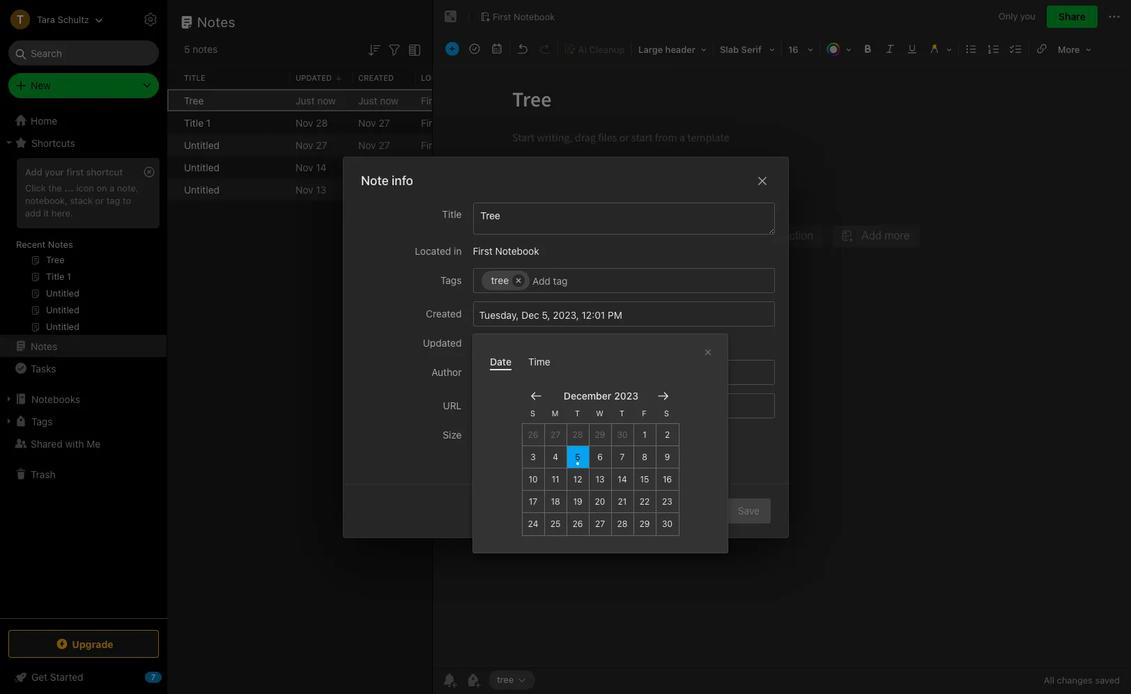 Task type: locate. For each thing, give the bounding box(es) containing it.
group containing add your first shortcut
[[0, 154, 167, 341]]

1 inside button
[[643, 430, 647, 440]]

14 right 13 button on the bottom right of page
[[618, 474, 627, 485]]

17 button
[[522, 491, 545, 513]]

0 vertical spatial 5
[[184, 43, 190, 55]]

title up tree
[[184, 73, 205, 82]]

1 horizontal spatial now
[[380, 94, 399, 106]]

2
[[665, 430, 670, 440]]

december
[[564, 390, 612, 402]]

0 horizontal spatial 1
[[206, 117, 211, 129]]

s up - 0 words - 0 characters
[[530, 409, 535, 418]]

18
[[551, 497, 560, 507]]

28 button
[[567, 424, 589, 446], [612, 513, 634, 536]]

30 up the 7
[[617, 430, 628, 440]]

29 button
[[589, 424, 612, 446], [634, 513, 656, 536]]

click the ...
[[25, 183, 74, 194]]

dec inside field
[[521, 309, 539, 321]]

notes up tasks
[[31, 341, 57, 352]]

0 vertical spatial tree
[[491, 274, 509, 286]]

2023,
[[553, 309, 579, 321], [546, 337, 572, 349]]

1 horizontal spatial nov 13
[[358, 184, 389, 196]]

notes right "recent"
[[48, 239, 73, 250]]

created for title
[[358, 73, 394, 82]]

tags
[[440, 274, 461, 286], [31, 416, 53, 428]]

1 vertical spatial tuesday, dec 5, 2023, 12:01 pm button
[[473, 335, 775, 352]]

notebook
[[514, 11, 555, 22], [443, 94, 487, 106], [443, 117, 487, 129], [443, 139, 487, 151], [495, 245, 539, 257]]

upgrade button
[[8, 631, 159, 659]]

29 button down 22
[[634, 513, 656, 536]]

13 left note
[[316, 184, 326, 196]]

0 vertical spatial 30
[[617, 430, 628, 440]]

1 vertical spatial tree
[[497, 675, 514, 686]]

0 vertical spatial 26 button
[[522, 424, 545, 446]]

nov 13 left info
[[358, 184, 389, 196]]

2 nov 14 from the left
[[358, 161, 389, 173]]

26 button
[[522, 424, 545, 446], [567, 513, 589, 536]]

0 horizontal spatial 28 button
[[567, 424, 589, 446]]

title down tree
[[184, 117, 204, 129]]

11 button
[[545, 469, 567, 491]]

0 horizontal spatial s
[[530, 409, 535, 418]]

more image
[[1053, 39, 1096, 59]]

2 horizontal spatial 13
[[596, 474, 605, 485]]

29
[[595, 430, 605, 440], [640, 519, 650, 530]]

9 button
[[656, 446, 679, 469]]

0 vertical spatial tuesday, dec 5, 2023, 12:01 pm
[[479, 309, 622, 321]]

s up 2
[[664, 409, 669, 418]]

1 horizontal spatial 5
[[575, 452, 580, 463]]

1 vertical spatial 29 button
[[634, 513, 656, 536]]

2 nov 13 from the left
[[358, 184, 389, 196]]

5 inside 'button'
[[575, 452, 580, 463]]

1 vertical spatial 30 button
[[656, 513, 679, 536]]

title up in at the left top of the page
[[442, 208, 461, 220]]

2 horizontal spatial 14
[[618, 474, 627, 485]]

tree button left add tag field at top
[[481, 271, 529, 290]]

- right size
[[473, 429, 477, 441]]

1 untitled from the top
[[184, 139, 220, 151]]

add
[[25, 208, 41, 219]]

first notebook
[[493, 11, 555, 22], [421, 94, 487, 106], [421, 117, 487, 129], [421, 139, 487, 151], [473, 245, 539, 257]]

- right words
[[518, 429, 523, 441]]

nov 27
[[358, 117, 390, 129], [296, 139, 327, 151], [358, 139, 390, 151]]

5 left notes
[[184, 43, 190, 55]]

30
[[617, 430, 628, 440], [662, 519, 673, 530]]

first inside first notebook button
[[493, 11, 511, 22]]

tuesday, dec 5, 2023, 12:01 pm down add tag field at top
[[479, 309, 622, 321]]

1 inside row group
[[206, 117, 211, 129]]

1 horizontal spatial created
[[426, 308, 461, 320]]

tuesday, dec 5, 2023, 12:01 pm up time
[[473, 337, 616, 349]]

dec up time
[[515, 337, 533, 349]]

0 horizontal spatial 29
[[595, 430, 605, 440]]

tab panel containing december
[[522, 387, 679, 536]]

0 vertical spatial 29
[[595, 430, 605, 440]]

0 horizontal spatial 14
[[316, 161, 327, 173]]

tree left add tag field at top
[[491, 274, 509, 286]]

updated up nov 28
[[296, 73, 332, 82]]

1 horizontal spatial 26 button
[[567, 513, 589, 536]]

0 vertical spatial tuesday,
[[479, 309, 519, 321]]

0 left words
[[480, 429, 486, 441]]

1 vertical spatial tags
[[31, 416, 53, 428]]

1 vertical spatial 28 button
[[612, 513, 634, 536]]

0 horizontal spatial 28
[[316, 117, 328, 129]]

0 horizontal spatial 26 button
[[522, 424, 545, 446]]

1 vertical spatial untitled
[[184, 161, 220, 173]]

just
[[296, 94, 315, 106], [358, 94, 377, 106]]

tuesday, dec 5, 2023, 12:01 pm button
[[479, 307, 769, 321], [473, 335, 775, 352]]

0
[[480, 429, 486, 441], [525, 429, 532, 441]]

settings image
[[142, 11, 159, 28]]

0 vertical spatial dec
[[521, 309, 539, 321]]

1 horizontal spatial 27 button
[[589, 513, 612, 536]]

first notebook for nov 28
[[421, 117, 487, 129]]

Set a URL… text field
[[479, 394, 769, 418]]

1 vertical spatial 30
[[662, 519, 673, 530]]

0 vertical spatial created
[[358, 73, 394, 82]]

5, up time
[[535, 337, 544, 349]]

1 horizontal spatial nov 14
[[358, 161, 389, 173]]

2023, down add tag field at top
[[553, 309, 579, 321]]

notes link
[[0, 335, 167, 358]]

0 horizontal spatial -
[[473, 429, 477, 441]]

nov 13 left note
[[296, 184, 326, 196]]

27 button down m
[[545, 424, 567, 446]]

nov 14 down nov 28
[[296, 161, 327, 173]]

notebooks link
[[0, 388, 167, 411]]

first for 27
[[421, 139, 441, 151]]

21
[[618, 497, 627, 507]]

9
[[665, 452, 670, 463]]

4
[[553, 452, 558, 463]]

30 down "23" button
[[662, 519, 673, 530]]

add a reminder image
[[441, 673, 458, 689]]

0 horizontal spatial 13
[[316, 184, 326, 196]]

updated
[[296, 73, 332, 82], [423, 337, 461, 349]]

1 horizontal spatial 1
[[643, 430, 647, 440]]

26 for the left the 26 button
[[528, 430, 538, 440]]

tab list
[[473, 334, 728, 370]]

10 button
[[522, 469, 545, 491]]

0 vertical spatial pm
[[608, 309, 622, 321]]

untitled for nov 14
[[184, 161, 220, 173]]

13 inside button
[[596, 474, 605, 485]]

1 s from the left
[[530, 409, 535, 418]]

1 vertical spatial 5
[[575, 452, 580, 463]]

font family image
[[715, 39, 780, 59]]

expand notebooks image
[[3, 394, 15, 405]]

Set an Author… text field
[[479, 361, 769, 384]]

shared with me link
[[0, 433, 167, 455]]

dec
[[521, 309, 539, 321], [515, 337, 533, 349]]

26 button up "3"
[[522, 424, 545, 446]]

dec down add tag field at top
[[521, 309, 539, 321]]

1 horizontal spatial just now
[[358, 94, 399, 106]]

row group containing tree
[[167, 89, 666, 201]]

14 down nov 28
[[316, 161, 327, 173]]

created up author
[[426, 308, 461, 320]]

notebook inside button
[[514, 11, 555, 22]]

1 vertical spatial created
[[426, 308, 461, 320]]

with
[[65, 438, 84, 450]]

note
[[497, 454, 517, 466]]

12:01 down tuesday, dec 5, 2023, 12:01 pm field
[[575, 337, 599, 349]]

1
[[206, 117, 211, 129], [643, 430, 647, 440]]

pm
[[608, 309, 622, 321], [601, 337, 616, 349]]

nov 14
[[296, 161, 327, 173], [358, 161, 389, 173]]

1 horizontal spatial 26
[[573, 519, 583, 530]]

tree button inside note window element
[[489, 671, 535, 691]]

13 left info
[[379, 184, 389, 196]]

nov 27 for 27
[[358, 139, 390, 151]]

share button
[[1047, 6, 1098, 28]]

1 vertical spatial 26
[[573, 519, 583, 530]]

shared with me
[[31, 438, 101, 450]]

calendar event image
[[487, 39, 507, 59]]

located
[[415, 245, 451, 257]]

6 button
[[589, 446, 612, 469]]

0 vertical spatial 27 button
[[545, 424, 567, 446]]

2 button
[[656, 424, 679, 446]]

expand tags image
[[3, 416, 15, 427]]

2 s from the left
[[664, 409, 669, 418]]

2 untitled from the top
[[184, 161, 220, 173]]

group
[[0, 154, 167, 341]]

1 vertical spatial notes
[[48, 239, 73, 250]]

29 down 'w' at the bottom of the page
[[595, 430, 605, 440]]

26 right 25 'button'
[[573, 519, 583, 530]]

1 horizontal spatial 28
[[573, 430, 583, 440]]

0 up "3"
[[525, 429, 532, 441]]

6
[[598, 452, 603, 463]]

0 horizontal spatial 26
[[528, 430, 538, 440]]

12:01 up set an author… text field
[[581, 309, 605, 321]]

29 down 22 button at the bottom of page
[[640, 519, 650, 530]]

0 vertical spatial 28 button
[[567, 424, 589, 446]]

t down 2023 field
[[620, 409, 625, 418]]

1 vertical spatial 12:01
[[575, 337, 599, 349]]

0 horizontal spatial nov 13
[[296, 184, 326, 196]]

0 vertical spatial 1
[[206, 117, 211, 129]]

29 for 29 button to the top
[[595, 430, 605, 440]]

13 down 6 button
[[596, 474, 605, 485]]

2 now from the left
[[380, 94, 399, 106]]

tree
[[0, 109, 167, 618]]

pm down tuesday, dec 5, 2023, 12:01 pm field
[[601, 337, 616, 349]]

14 inside 14 button
[[618, 474, 627, 485]]

17
[[529, 497, 538, 507]]

notes up notes
[[197, 14, 236, 30]]

7 button
[[612, 446, 634, 469]]

tab panel
[[522, 387, 679, 536]]

tree inside note window element
[[497, 675, 514, 686]]

5, inside field
[[542, 309, 550, 321]]

first notebook for just now
[[421, 94, 487, 106]]

nov 13
[[296, 184, 326, 196], [358, 184, 389, 196]]

2 vertical spatial untitled
[[184, 184, 220, 196]]

14 left info
[[379, 161, 389, 173]]

-
[[473, 429, 477, 441], [518, 429, 523, 441]]

None search field
[[18, 40, 149, 66]]

click
[[25, 183, 46, 194]]

0 horizontal spatial tags
[[31, 416, 53, 428]]

underline image
[[903, 39, 922, 59]]

5, down add tag field at top
[[542, 309, 550, 321]]

1 vertical spatial 27 button
[[589, 513, 612, 536]]

tags up shared on the bottom left of page
[[31, 416, 53, 428]]

highlight image
[[924, 39, 957, 59]]

2023, up time
[[546, 337, 572, 349]]

first for 28
[[421, 117, 441, 129]]

s
[[530, 409, 535, 418], [664, 409, 669, 418]]

5,
[[542, 309, 550, 321], [535, 337, 544, 349]]

1 vertical spatial 28
[[573, 430, 583, 440]]

tags down in at the left top of the page
[[440, 274, 461, 286]]

0 horizontal spatial just now
[[296, 94, 336, 106]]

tree button right add tag icon
[[489, 671, 535, 691]]

0 vertical spatial notes
[[197, 14, 236, 30]]

1 horizontal spatial tags
[[440, 274, 461, 286]]

trash
[[31, 469, 56, 481]]

21 button
[[612, 491, 634, 513]]

pm up set an author… text field
[[608, 309, 622, 321]]

0 horizontal spatial 0
[[480, 429, 486, 441]]

characters
[[534, 429, 582, 441]]

0 horizontal spatial 29 button
[[589, 424, 612, 446]]

2 just now from the left
[[358, 94, 399, 106]]

row group
[[167, 89, 666, 201]]

0 horizontal spatial created
[[358, 73, 394, 82]]

created
[[358, 73, 394, 82], [426, 308, 461, 320]]

w
[[596, 409, 604, 418]]

2 vertical spatial 28
[[617, 519, 628, 530]]

0 horizontal spatial t
[[575, 409, 580, 418]]

nov 27 for 28
[[358, 117, 390, 129]]

1 just now from the left
[[296, 94, 336, 106]]

26 up "3"
[[528, 430, 538, 440]]

0 horizontal spatial 5
[[184, 43, 190, 55]]

1 now from the left
[[317, 94, 336, 106]]

1 horizontal spatial s
[[664, 409, 669, 418]]

tree containing home
[[0, 109, 167, 618]]

notes
[[193, 43, 218, 55]]

1 horizontal spatial updated
[[423, 337, 461, 349]]

2 t from the left
[[620, 409, 625, 418]]

1 horizontal spatial just
[[358, 94, 377, 106]]

0 horizontal spatial now
[[317, 94, 336, 106]]

0 vertical spatial 30 button
[[612, 424, 634, 446]]

2 just from the left
[[358, 94, 377, 106]]

1 horizontal spatial 13
[[379, 184, 389, 196]]

30 button up the 7
[[612, 424, 634, 446]]

30 button down 23
[[656, 513, 679, 536]]

26 button down 19
[[567, 513, 589, 536]]

0 horizontal spatial updated
[[296, 73, 332, 82]]

pm inside field
[[608, 309, 622, 321]]

27 button down 20
[[589, 513, 612, 536]]

you
[[1021, 11, 1036, 22]]

add your first shortcut
[[25, 167, 123, 178]]

0 vertical spatial tree button
[[481, 271, 529, 290]]

3 untitled from the top
[[184, 184, 220, 196]]

2 horizontal spatial 28
[[617, 519, 628, 530]]

first notebook for nov 27
[[421, 139, 487, 151]]

bold image
[[858, 39, 878, 59]]

5 right 4 button
[[575, 452, 580, 463]]

nov
[[296, 117, 313, 129], [358, 117, 376, 129], [296, 139, 313, 151], [358, 139, 376, 151], [296, 161, 313, 173], [358, 161, 376, 173], [296, 184, 313, 196], [358, 184, 376, 196]]

updated up author
[[423, 337, 461, 349]]

tree right add tag icon
[[497, 675, 514, 686]]

note
[[361, 173, 388, 188]]

in
[[454, 245, 461, 257]]

0 vertical spatial 5,
[[542, 309, 550, 321]]

1 nov 14 from the left
[[296, 161, 327, 173]]

1 vertical spatial tree button
[[489, 671, 535, 691]]

1 horizontal spatial 29 button
[[634, 513, 656, 536]]

23 button
[[656, 491, 679, 513]]

1 - from the left
[[473, 429, 477, 441]]

only
[[999, 11, 1018, 22]]

12
[[573, 474, 582, 485]]

7
[[620, 452, 625, 463]]

28
[[316, 117, 328, 129], [573, 430, 583, 440], [617, 519, 628, 530]]

heading level image
[[634, 39, 712, 59]]

t
[[575, 409, 580, 418], [620, 409, 625, 418]]

t down december field
[[575, 409, 580, 418]]

notebook for nov 28
[[443, 117, 487, 129]]

1 vertical spatial 1
[[643, 430, 647, 440]]

10
[[529, 474, 538, 485]]

1 horizontal spatial 29
[[640, 519, 650, 530]]

tree
[[491, 274, 509, 286], [497, 675, 514, 686]]

29 button down 'w' at the bottom of the page
[[589, 424, 612, 446]]

tree for top tree button
[[491, 274, 509, 286]]

nov 14 left info
[[358, 161, 389, 173]]

1 horizontal spatial -
[[518, 429, 523, 441]]

created left location
[[358, 73, 394, 82]]

0 vertical spatial 2023,
[[553, 309, 579, 321]]

notebooks
[[31, 393, 80, 405]]

view note history button
[[473, 452, 550, 467]]



Task type: vqa. For each thing, say whether or not it's contained in the screenshot.


Task type: describe. For each thing, give the bounding box(es) containing it.
24
[[528, 519, 538, 530]]

shortcuts button
[[0, 132, 167, 154]]

tree
[[184, 94, 204, 106]]

4 button
[[545, 446, 567, 469]]

located in
[[415, 245, 461, 257]]

saved
[[1095, 675, 1120, 687]]

upgrade
[[72, 639, 113, 651]]

Add tag field
[[531, 274, 571, 287]]

notebook for nov 27
[[443, 139, 487, 151]]

font size image
[[784, 39, 818, 59]]

note window element
[[433, 0, 1131, 695]]

notebook,
[[25, 195, 68, 206]]

to
[[123, 195, 131, 206]]

13 button
[[589, 469, 612, 491]]

note info
[[361, 173, 413, 188]]

italic image
[[880, 39, 900, 59]]

home
[[31, 115, 57, 127]]

19
[[573, 497, 582, 507]]

cancel button
[[666, 499, 720, 524]]

note,
[[117, 183, 138, 194]]

2 vertical spatial title
[[442, 208, 461, 220]]

size
[[443, 429, 461, 441]]

insert link image
[[1032, 39, 1052, 59]]

tags button
[[0, 411, 167, 433]]

5 for 5
[[575, 452, 580, 463]]

add tag image
[[465, 673, 482, 689]]

tasks button
[[0, 358, 167, 380]]

1 vertical spatial 5,
[[535, 337, 544, 349]]

new button
[[8, 73, 159, 98]]

25 button
[[545, 513, 567, 536]]

tuesday, dec 5, 2023, 12:01 pm inside field
[[479, 309, 622, 321]]

it
[[44, 208, 49, 219]]

checklist image
[[1007, 39, 1026, 59]]

shared
[[31, 438, 63, 450]]

f
[[642, 409, 647, 418]]

0 vertical spatial tags
[[440, 274, 461, 286]]

icon on a note, notebook, stack or tag to add it here.
[[25, 183, 138, 219]]

16
[[663, 474, 672, 485]]

untitled for nov 13
[[184, 184, 220, 196]]

1 just from the left
[[296, 94, 315, 106]]

changes
[[1057, 675, 1093, 687]]

December field
[[561, 389, 612, 404]]

tag
[[106, 195, 120, 206]]

Untitled text field
[[479, 209, 774, 234]]

2 vertical spatial notes
[[31, 341, 57, 352]]

expand note image
[[443, 8, 459, 25]]

20
[[595, 497, 605, 507]]

1 vertical spatial updated
[[423, 337, 461, 349]]

here.
[[51, 208, 73, 219]]

stack
[[70, 195, 93, 206]]

1 horizontal spatial 14
[[379, 161, 389, 173]]

2023, inside tuesday, dec 5, 2023, 12:01 pm field
[[553, 309, 579, 321]]

22
[[640, 497, 650, 507]]

time button
[[528, 356, 551, 370]]

the
[[48, 183, 62, 194]]

1 vertical spatial title
[[184, 117, 204, 129]]

2023 field
[[612, 389, 639, 404]]

tags inside button
[[31, 416, 53, 428]]

untitled for nov 27
[[184, 139, 220, 151]]

1 horizontal spatial 28 button
[[612, 513, 634, 536]]

1 vertical spatial dec
[[515, 337, 533, 349]]

save
[[738, 505, 759, 517]]

0 vertical spatial 29 button
[[589, 424, 612, 446]]

created for located in
[[426, 308, 461, 320]]

1 vertical spatial 26 button
[[567, 513, 589, 536]]

all changes saved
[[1044, 675, 1120, 687]]

2 0 from the left
[[525, 429, 532, 441]]

all
[[1044, 675, 1055, 687]]

16 button
[[656, 469, 679, 491]]

Search text field
[[18, 40, 149, 66]]

tasks
[[31, 363, 56, 375]]

19 button
[[567, 491, 589, 513]]

1 button
[[634, 424, 656, 446]]

numbered list image
[[984, 39, 1004, 59]]

close image
[[754, 172, 771, 189]]

save button
[[727, 499, 771, 524]]

m
[[552, 409, 559, 418]]

or
[[95, 195, 104, 206]]

1 horizontal spatial 30 button
[[656, 513, 679, 536]]

home link
[[0, 109, 167, 132]]

0 vertical spatial title
[[184, 73, 205, 82]]

12 button
[[567, 469, 589, 491]]

29 for the rightmost 29 button
[[640, 519, 650, 530]]

view
[[473, 454, 494, 466]]

0 horizontal spatial 27 button
[[545, 424, 567, 446]]

date button
[[490, 356, 512, 370]]

1 horizontal spatial 30
[[662, 519, 673, 530]]

words
[[488, 429, 516, 441]]

first for now
[[421, 94, 441, 106]]

23
[[662, 497, 673, 507]]

- 0 words - 0 characters
[[473, 429, 582, 441]]

Created field
[[473, 301, 775, 327]]

history
[[520, 454, 550, 466]]

insert image
[[442, 39, 463, 59]]

1 0 from the left
[[480, 429, 486, 441]]

0 horizontal spatial 30
[[617, 430, 628, 440]]

new
[[31, 79, 51, 91]]

...
[[64, 183, 74, 194]]

26 for bottom the 26 button
[[573, 519, 583, 530]]

add
[[25, 167, 42, 178]]

tab list containing date
[[473, 334, 728, 370]]

share
[[1059, 10, 1086, 22]]

a
[[110, 183, 114, 194]]

task image
[[465, 39, 484, 59]]

first
[[66, 167, 84, 178]]

first notebook button
[[475, 7, 560, 26]]

3
[[531, 452, 536, 463]]

15 button
[[634, 469, 656, 491]]

tuesday, dec 5, 2023, 12:01 pm button inside field
[[479, 307, 769, 321]]

14 button
[[612, 469, 634, 491]]

8 button
[[634, 446, 656, 469]]

me
[[87, 438, 101, 450]]

first notebook inside first notebook button
[[493, 11, 555, 22]]

shortcuts
[[31, 137, 75, 149]]

1 vertical spatial tuesday,
[[473, 337, 512, 349]]

icon
[[76, 183, 94, 194]]

5 button
[[567, 446, 589, 469]]

1 vertical spatial pm
[[601, 337, 616, 349]]

time
[[528, 356, 551, 368]]

font color image
[[822, 39, 857, 59]]

5 notes
[[184, 43, 218, 55]]

Note Editor text field
[[433, 67, 1131, 666]]

1 vertical spatial 2023,
[[546, 337, 572, 349]]

2023
[[614, 390, 639, 402]]

tree for tree button inside note window element
[[497, 675, 514, 686]]

18 button
[[545, 491, 567, 513]]

0 horizontal spatial 30 button
[[612, 424, 634, 446]]

view note history
[[473, 454, 550, 466]]

1 vertical spatial tuesday, dec 5, 2023, 12:01 pm
[[473, 337, 616, 349]]

8
[[642, 452, 647, 463]]

nov 28
[[296, 117, 328, 129]]

0 vertical spatial 28
[[316, 117, 328, 129]]

12:01 inside field
[[581, 309, 605, 321]]

on
[[97, 183, 107, 194]]

date
[[490, 356, 512, 368]]

bulleted list image
[[962, 39, 981, 59]]

1 t from the left
[[575, 409, 580, 418]]

2 - from the left
[[518, 429, 523, 441]]

tuesday, inside tuesday, dec 5, 2023, 12:01 pm field
[[479, 309, 519, 321]]

5 for 5 notes
[[184, 43, 190, 55]]

cancel
[[678, 505, 709, 517]]

notebook for just now
[[443, 94, 487, 106]]

trash link
[[0, 464, 167, 486]]

1 nov 13 from the left
[[296, 184, 326, 196]]

undo image
[[513, 39, 533, 59]]

0 vertical spatial updated
[[296, 73, 332, 82]]

25
[[550, 519, 561, 530]]



